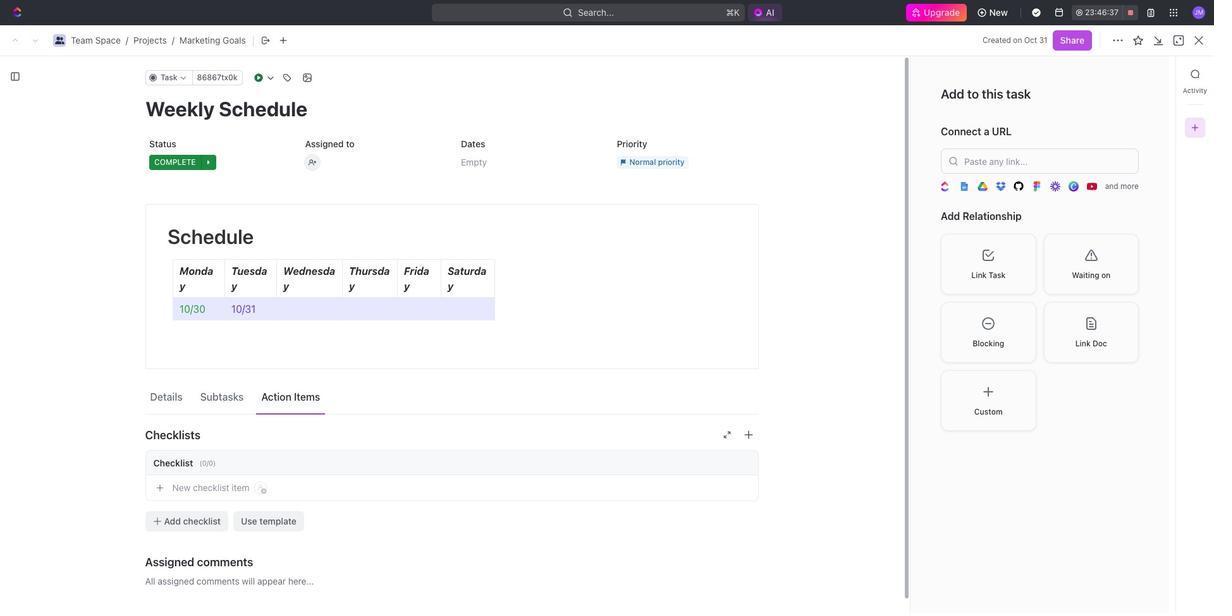 Task type: describe. For each thing, give the bounding box(es) containing it.
task sidebar content section
[[907, 56, 1176, 613]]

template
[[259, 516, 297, 527]]

yesterday for dec 5
[[982, 336, 1022, 347]]

mins for 5
[[994, 427, 1013, 438]]

jm
[[1194, 8, 1204, 16]]

tuesda
[[231, 266, 267, 277]]

1 nov 21 from the left
[[881, 268, 909, 279]]

created on oct 31
[[983, 35, 1048, 45]]

3 - from the top
[[734, 427, 738, 438]]

share
[[1060, 35, 1085, 46]]

1 template from the left
[[234, 450, 273, 461]]

my docs
[[245, 223, 281, 233]]

ai button
[[748, 4, 782, 22]]

1 column header from the left
[[204, 242, 218, 262]]

new for new doc
[[1164, 54, 1183, 65]]

51 for 12
[[982, 404, 991, 415]]

1 52 from the left
[[881, 382, 892, 392]]

yesterday for nov 17
[[982, 359, 1022, 370]]

51 mins ago for dec 12
[[982, 404, 1031, 415]]

new doc button
[[1156, 49, 1209, 70]]

sidebar navigation
[[0, 44, 189, 613]]

docs inside my docs button
[[260, 223, 281, 233]]

normal priority
[[629, 157, 684, 167]]

goals
[[223, 35, 246, 46]]

link doc button
[[1044, 302, 1139, 363]]

marketing
[[180, 35, 220, 46]]

meeting minutes inside meeting minutes button
[[234, 518, 304, 529]]

empty button
[[457, 151, 603, 174]]

normal
[[629, 157, 656, 167]]

row containing invoices
[[204, 466, 1199, 491]]

1 52 mins ago from the left
[[881, 382, 931, 392]]

1
[[261, 404, 265, 415]]

projects inside team space / projects / marketing goals |
[[133, 35, 167, 46]]

ago for dec 12
[[1016, 404, 1031, 415]]

checklist
[[153, 458, 193, 468]]

normal priority button
[[613, 151, 759, 174]]

recent
[[220, 106, 254, 117]]

doc inside dropdown button
[[1093, 339, 1107, 348]]

17 for projects
[[899, 359, 908, 370]]

meeting minutes button
[[220, 511, 593, 537]]

custom button
[[941, 370, 1036, 431]]

frida
[[404, 266, 429, 277]]

agency management
[[620, 495, 707, 506]]

doc inside row
[[234, 291, 251, 301]]

link doc
[[1075, 339, 1107, 348]]

more
[[1121, 182, 1139, 191]]

1 horizontal spatial work
[[307, 404, 328, 415]]

31
[[1039, 35, 1048, 45]]

row containing scope of work
[[204, 261, 1199, 286]]

template guide
[[234, 450, 299, 461]]

search...
[[578, 7, 614, 18]]

task sidebar navigation tab list
[[1181, 64, 1209, 138]]

my
[[245, 223, 257, 233]]

date viewed
[[982, 247, 1026, 256]]

untitled
[[908, 126, 940, 137]]

sharing
[[1083, 247, 1111, 256]]

here...
[[288, 576, 314, 587]]

saturda y
[[447, 266, 486, 292]]

updated
[[900, 247, 929, 256]]

complete button
[[145, 151, 291, 174]]

use template
[[241, 516, 297, 527]]

this
[[982, 87, 1003, 101]]

search docs button
[[1073, 49, 1151, 70]]

team space / projects / marketing goals |
[[71, 34, 255, 46]]

add for add to this task
[[941, 87, 964, 101]]

complete
[[154, 157, 195, 167]]

row containing resource management
[[204, 376, 1199, 399]]

13 row from the top
[[204, 511, 1199, 537]]

connect
[[941, 126, 981, 137]]

management for resource management
[[276, 382, 330, 392]]

row containing dec 5
[[204, 330, 1199, 353]]

nov 17 for agency management
[[881, 495, 908, 506]]

table containing scope of work
[[204, 242, 1199, 559]]

add for add relationship
[[941, 211, 960, 222]]

• for january 1, 2021
[[974, 167, 978, 177]]

docs inside table
[[331, 404, 352, 415]]

23:46:37 button
[[1072, 5, 1138, 20]]

minutes inside meeting minutes button
[[270, 518, 304, 529]]

mins for mins
[[995, 382, 1014, 392]]

add for add checklist
[[164, 516, 181, 527]]

empty
[[461, 157, 487, 168]]

checklist for new
[[193, 483, 229, 493]]

1 vertical spatial scope of work
[[620, 404, 680, 415]]

- for ✨ template guide
[[734, 450, 738, 461]]

name
[[221, 247, 242, 256]]

action
[[261, 391, 291, 403]]

2 guide from the left
[[674, 450, 698, 461]]

date updated button
[[873, 242, 937, 262]]

17 for ✨ template guide
[[899, 450, 908, 461]]

1 horizontal spatial projects
[[620, 359, 654, 370]]

january 7, 2021 • in doc
[[908, 146, 1006, 157]]

1 21 from the left
[[899, 268, 909, 279]]

Search by name... text field
[[998, 217, 1157, 236]]

a
[[984, 126, 990, 137]]

project inside 'link'
[[573, 126, 602, 137]]

y for frida y
[[404, 281, 410, 292]]

details button
[[145, 385, 188, 409]]

doc inside button
[[1185, 54, 1202, 65]]

viewed
[[1001, 247, 1026, 256]]

monda
[[179, 266, 213, 277]]

1 horizontal spatial of
[[296, 404, 304, 415]]

waiting
[[1072, 271, 1099, 280]]

y for tuesda y
[[231, 281, 237, 292]]

user group image
[[55, 37, 64, 44]]

new for new checklist item
[[172, 483, 191, 493]]

tuesda y
[[231, 266, 267, 292]]

- for projects
[[734, 359, 738, 370]]

project notes inside row
[[234, 359, 291, 370]]

23:46:37
[[1085, 8, 1119, 17]]

86867tx0k button
[[192, 70, 242, 85]]

activity
[[1183, 87, 1207, 94]]

action items button
[[256, 385, 325, 409]]

y for wednesda y
[[283, 281, 289, 292]]

2 52 mins ago from the left
[[982, 382, 1032, 392]]

link for link doc
[[1075, 339, 1091, 348]]

2
[[367, 404, 373, 415]]

welcome! button
[[220, 490, 593, 513]]

checklist for add
[[183, 516, 221, 527]]

10/30
[[179, 304, 205, 315]]

add relationship
[[941, 211, 1022, 222]]

1 horizontal spatial 12
[[899, 404, 909, 415]]

4 nov 17 from the top
[[881, 541, 908, 551]]

custom
[[974, 407, 1003, 417]]

row containing name
[[204, 242, 1199, 262]]

17 inside row
[[899, 541, 908, 551]]

relationship
[[963, 211, 1022, 222]]

2 / from the left
[[172, 35, 174, 46]]

2 horizontal spatial scope
[[620, 404, 646, 415]]

nov 17 row
[[204, 534, 1199, 559]]

link task
[[972, 271, 1006, 280]]

project notes link
[[550, 121, 858, 142]]

1 vertical spatial 12
[[315, 450, 324, 461]]

priority
[[617, 138, 647, 149]]

wednesda y
[[283, 266, 335, 292]]

status
[[149, 138, 176, 149]]

2021 for january 7, 2021
[[951, 146, 971, 157]]

row containing project notes
[[204, 352, 1199, 377]]

1 / from the left
[[126, 35, 128, 46]]

search docs
[[1091, 54, 1144, 65]]

docs inside search docs button
[[1123, 54, 1144, 65]]

✨
[[620, 450, 632, 461]]

to for add
[[967, 87, 979, 101]]

client 1 scope of work docs
[[234, 404, 352, 415]]

checklist (0/0)
[[153, 458, 216, 468]]

✨ template guide
[[620, 450, 698, 461]]

created for created by me
[[890, 106, 928, 117]]

2 horizontal spatial work
[[659, 404, 680, 415]]

all button
[[219, 216, 236, 242]]

add to this task
[[941, 87, 1031, 101]]

notes inside table
[[266, 359, 291, 370]]

dec 12
[[881, 404, 909, 415]]

search
[[1091, 54, 1120, 65]]

use template button
[[233, 512, 304, 532]]

2 template from the left
[[634, 450, 672, 461]]

my docs button
[[241, 216, 284, 242]]

action items
[[261, 391, 320, 403]]

team space link
[[71, 35, 121, 46]]

1 horizontal spatial scope
[[267, 404, 294, 415]]

me
[[945, 106, 960, 117]]



Task type: locate. For each thing, give the bounding box(es) containing it.
1 vertical spatial projects
[[620, 359, 654, 370]]

1 vertical spatial created
[[890, 106, 928, 117]]

1 vertical spatial in
[[980, 166, 987, 177]]

yesterday up custom dropdown button
[[982, 336, 1022, 347]]

meeting minutes down the welcome!
[[234, 518, 304, 529]]

0 horizontal spatial notes
[[266, 359, 291, 370]]

y down wednesda
[[283, 281, 289, 292]]

project notes up resource
[[234, 359, 291, 370]]

checklist inside add checklist button
[[183, 516, 221, 527]]

0 vertical spatial meeting minutes
[[234, 313, 304, 324]]

5 - from the top
[[734, 473, 738, 483]]

0 horizontal spatial 52 mins ago
[[881, 382, 931, 392]]

6 for invoices
[[283, 473, 289, 483]]

1 horizontal spatial created
[[983, 35, 1011, 45]]

6 y from the left
[[447, 281, 453, 292]]

tab list
[[219, 216, 522, 242]]

all
[[1175, 106, 1183, 116]]

assigned for assigned to
[[305, 138, 343, 149]]

6 down tuesda
[[266, 291, 271, 301]]

project notes up priority
[[573, 126, 628, 137]]

assigned inside assigned comments 'dropdown button'
[[145, 556, 194, 569]]

1 horizontal spatial /
[[172, 35, 174, 46]]

add left relationship
[[941, 211, 960, 222]]

cell
[[204, 262, 218, 285], [600, 262, 727, 285], [1177, 262, 1199, 285], [204, 285, 218, 307], [600, 285, 727, 307], [1177, 285, 1199, 307], [204, 307, 218, 330], [600, 307, 727, 330], [1177, 307, 1199, 330], [204, 330, 218, 353], [218, 330, 600, 353], [600, 330, 727, 353], [1177, 330, 1199, 353], [204, 353, 218, 376], [1177, 353, 1199, 376], [204, 376, 218, 398], [600, 376, 727, 398], [727, 376, 873, 398], [1076, 376, 1177, 398], [1177, 376, 1199, 398], [204, 398, 218, 421], [1076, 398, 1177, 421], [1177, 398, 1199, 421], [204, 421, 218, 444], [218, 421, 600, 444], [1076, 421, 1177, 444], [1177, 421, 1199, 444], [204, 444, 218, 467], [974, 444, 1076, 467], [1076, 444, 1177, 467], [1177, 444, 1199, 467], [204, 467, 218, 489], [974, 467, 1076, 489], [1076, 467, 1177, 489], [1177, 467, 1199, 489], [204, 489, 218, 512], [974, 489, 1076, 512], [1076, 489, 1177, 512], [1177, 489, 1199, 512], [204, 512, 218, 535], [600, 512, 727, 535], [727, 512, 873, 535], [974, 512, 1076, 535], [1076, 512, 1177, 535], [1177, 512, 1199, 535], [204, 535, 218, 558], [600, 535, 727, 558], [727, 535, 873, 558], [974, 535, 1076, 558], [1076, 535, 1177, 558], [1177, 535, 1199, 558]]

all inside button
[[223, 223, 233, 233]]

all for all assigned comments will appear here...
[[145, 576, 155, 587]]

date for date updated
[[881, 247, 898, 256]]

add up me
[[941, 87, 964, 101]]

0 horizontal spatial projects
[[133, 35, 167, 46]]

to for assigned
[[346, 138, 354, 149]]

row containing -
[[204, 421, 1199, 444]]

52 mins ago up dec 12
[[881, 382, 931, 392]]

management inside button
[[276, 382, 330, 392]]

• inside 'january 1, 2021 • in doc'
[[974, 167, 978, 177]]

y down thursda at top
[[349, 281, 355, 292]]

2 21 from the left
[[1001, 268, 1010, 279]]

nov 17 up dec 12
[[881, 359, 908, 370]]

6 - from the top
[[734, 495, 738, 506]]

1 horizontal spatial 21
[[1001, 268, 1010, 279]]

y for monda y
[[179, 281, 185, 292]]

scope up "✨"
[[620, 404, 646, 415]]

priority
[[658, 157, 684, 167]]

1 horizontal spatial guide
[[674, 450, 698, 461]]

all assigned comments will appear here...
[[145, 576, 314, 587]]

1 horizontal spatial all
[[223, 223, 233, 233]]

comments
[[197, 556, 253, 569], [197, 576, 239, 587]]

subtasks
[[200, 391, 244, 403]]

52
[[881, 382, 892, 392], [982, 382, 993, 392]]

nov 17 down dec 12
[[881, 450, 908, 461]]

1 51 from the top
[[982, 404, 991, 415]]

1 y from the left
[[179, 281, 185, 292]]

link
[[972, 271, 987, 280], [1075, 339, 1091, 348]]

add inside button
[[164, 516, 181, 527]]

2 horizontal spatial of
[[649, 404, 657, 415]]

1 horizontal spatial project
[[573, 126, 602, 137]]

2 minutes from the top
[[270, 518, 304, 529]]

project inside row
[[234, 359, 264, 370]]

nov 17 for projects
[[881, 359, 908, 370]]

2 nov 21 from the left
[[982, 268, 1010, 279]]

new
[[989, 7, 1008, 18], [1164, 54, 1183, 65], [172, 483, 191, 493]]

17 for agency management
[[899, 495, 908, 506]]

0 horizontal spatial assigned
[[145, 556, 194, 569]]

doc
[[1185, 54, 1202, 65], [990, 146, 1006, 157], [990, 166, 1006, 177], [234, 291, 251, 301], [1093, 339, 1107, 348]]

upgrade
[[924, 7, 960, 18]]

link for link task
[[972, 271, 987, 280]]

0 vertical spatial task
[[160, 73, 177, 82]]

mins for 12
[[994, 404, 1013, 415]]

1 vertical spatial checklist
[[183, 516, 221, 527]]

0 horizontal spatial guide
[[275, 450, 299, 461]]

3 nov 17 from the top
[[881, 495, 908, 506]]

all left my
[[223, 223, 233, 233]]

task button
[[145, 70, 192, 85]]

january left '1,'
[[908, 166, 940, 177]]

guide up 'invoicing'
[[674, 450, 698, 461]]

4 y from the left
[[349, 281, 355, 292]]

item
[[232, 483, 249, 493]]

meeting minutes
[[234, 313, 304, 324], [234, 518, 304, 529]]

1 17 from the top
[[899, 359, 908, 370]]

1 vertical spatial meeting
[[234, 518, 268, 529]]

resource management button
[[220, 376, 593, 399]]

0 horizontal spatial column header
[[204, 242, 218, 262]]

on
[[1013, 35, 1022, 45], [1102, 271, 1111, 280]]

row
[[204, 242, 1199, 262], [204, 261, 1199, 286], [204, 284, 1199, 309], [204, 306, 1199, 332], [204, 330, 1199, 353], [204, 352, 1199, 377], [204, 376, 1199, 399], [204, 397, 1199, 423], [204, 421, 1199, 444], [204, 443, 1199, 468], [204, 466, 1199, 491], [204, 489, 1199, 513], [204, 511, 1199, 537]]

and more
[[1105, 182, 1139, 191]]

0 vertical spatial project
[[573, 126, 602, 137]]

all for all
[[223, 223, 233, 233]]

- for agency management
[[734, 495, 738, 506]]

assigned to
[[305, 138, 354, 149]]

y inside tuesda y
[[231, 281, 237, 292]]

17 down dec 12
[[899, 450, 908, 461]]

12
[[899, 404, 909, 415], [315, 450, 324, 461]]

• for january 7, 2021
[[974, 146, 978, 157]]

meeting down the welcome!
[[234, 518, 268, 529]]

scope
[[234, 268, 260, 279], [267, 404, 294, 415], [620, 404, 646, 415]]

scope of work down name
[[234, 268, 295, 279]]

1 vertical spatial project
[[234, 359, 264, 370]]

of down items
[[296, 404, 304, 415]]

y inside the thursda y
[[349, 281, 355, 292]]

4 row from the top
[[204, 306, 1199, 332]]

⌘k
[[726, 7, 740, 18]]

untitled link
[[885, 121, 1193, 142]]

5 row from the top
[[204, 330, 1199, 353]]

6 left thursda at top
[[310, 268, 316, 279]]

task down the date viewed at top right
[[989, 271, 1006, 280]]

0 horizontal spatial /
[[126, 35, 128, 46]]

assigned for assigned comments
[[145, 556, 194, 569]]

task inside section
[[989, 271, 1006, 280]]

y down frida
[[404, 281, 410, 292]]

4 - from the top
[[734, 450, 738, 461]]

1 vertical spatial minutes
[[270, 518, 304, 529]]

thursda
[[349, 266, 389, 277]]

notes inside 'link'
[[604, 126, 628, 137]]

on for created
[[1013, 35, 1022, 45]]

1 horizontal spatial new
[[989, 7, 1008, 18]]

0 vertical spatial minutes
[[270, 313, 304, 324]]

0 horizontal spatial on
[[1013, 35, 1022, 45]]

1 yesterday from the top
[[982, 336, 1022, 347]]

task down team space / projects / marketing goals |
[[160, 73, 177, 82]]

assigned comments button
[[145, 547, 759, 577]]

4 17 from the top
[[899, 541, 908, 551]]

new for new
[[989, 7, 1008, 18]]

17 up 38 mins ago
[[899, 495, 908, 506]]

1 horizontal spatial 52
[[982, 382, 993, 392]]

template up invoices
[[234, 450, 273, 461]]

6 for scope of work
[[310, 268, 316, 279]]

0 vertical spatial 51 mins ago
[[982, 404, 1031, 415]]

assigned
[[158, 576, 194, 587]]

2 meeting minutes from the top
[[234, 518, 304, 529]]

5 y from the left
[[404, 281, 410, 292]]

2 - from the top
[[734, 404, 738, 415]]

on for waiting
[[1102, 271, 1111, 280]]

see all button
[[1154, 104, 1188, 119]]

management up client 1 scope of work docs
[[276, 382, 330, 392]]

scope down action
[[267, 404, 294, 415]]

1 vertical spatial meeting minutes
[[234, 518, 304, 529]]

/
[[126, 35, 128, 46], [172, 35, 174, 46]]

management for agency management
[[653, 495, 707, 506]]

1 meeting minutes from the top
[[234, 313, 304, 324]]

notes
[[604, 126, 628, 137], [266, 359, 291, 370]]

2 vertical spatial new
[[172, 483, 191, 493]]

ago for dec 5
[[1016, 427, 1031, 438]]

0 vertical spatial management
[[276, 382, 330, 392]]

2 51 mins ago from the top
[[982, 427, 1031, 438]]

nov 17 up 38
[[881, 495, 908, 506]]

scope down name
[[234, 268, 260, 279]]

nov inside row
[[881, 541, 897, 551]]

y down monda
[[179, 281, 185, 292]]

1 vertical spatial notes
[[266, 359, 291, 370]]

/ right space
[[126, 35, 128, 46]]

|
[[252, 34, 255, 46]]

1 vertical spatial management
[[653, 495, 707, 506]]

checklists button
[[145, 420, 759, 450]]

y inside wednesda y
[[283, 281, 289, 292]]

all left assigned at the left
[[145, 576, 155, 587]]

ago for 52 mins ago
[[1017, 382, 1032, 392]]

nov down date updated button
[[881, 268, 897, 279]]

comments down the assigned comments
[[197, 576, 239, 587]]

checklist down (0/0)
[[193, 483, 229, 493]]

table
[[204, 242, 1199, 559]]

of left wednesda
[[263, 268, 271, 279]]

nov down dec 12
[[881, 450, 897, 461]]

38
[[881, 518, 892, 529]]

marketing goals link
[[180, 35, 246, 46]]

date for date viewed
[[982, 247, 999, 256]]

y for thursda y
[[349, 281, 355, 292]]

row containing template guide
[[204, 443, 1199, 468]]

52 up custom
[[982, 382, 993, 392]]

in for january 1, 2021
[[980, 166, 987, 177]]

new up see all
[[1164, 54, 1183, 65]]

comments up all assigned comments will appear here...
[[197, 556, 253, 569]]

2 51 from the top
[[982, 427, 991, 438]]

21 down date updated button
[[899, 268, 909, 279]]

monda y
[[179, 266, 213, 292]]

new up created on oct 31
[[989, 7, 1008, 18]]

2 column header from the left
[[600, 242, 727, 262]]

0 vertical spatial projects
[[133, 35, 167, 46]]

see all
[[1159, 106, 1183, 116]]

resource
[[234, 382, 273, 392]]

row containing welcome!
[[204, 489, 1199, 513]]

waiting on
[[1072, 271, 1111, 280]]

new button
[[972, 3, 1016, 23]]

7 row from the top
[[204, 376, 1199, 399]]

0 vertical spatial on
[[1013, 35, 1022, 45]]

0 horizontal spatial nov 21
[[881, 268, 909, 279]]

6 row from the top
[[204, 352, 1199, 377]]

0 vertical spatial new
[[989, 7, 1008, 18]]

january for january 1, 2021
[[908, 166, 940, 177]]

Edit task name text field
[[145, 97, 759, 121]]

y down saturda
[[447, 281, 453, 292]]

1 horizontal spatial task
[[989, 271, 1006, 280]]

0 vertical spatial add
[[941, 87, 964, 101]]

0 horizontal spatial link
[[972, 271, 987, 280]]

notes up priority
[[604, 126, 628, 137]]

0 horizontal spatial project
[[234, 359, 264, 370]]

2021 right '1,'
[[951, 166, 971, 177]]

2 vertical spatial add
[[164, 516, 181, 527]]

0 horizontal spatial date
[[881, 247, 898, 256]]

work up ✨ template guide
[[659, 404, 680, 415]]

2 y from the left
[[231, 281, 237, 292]]

y inside "monda y"
[[179, 281, 185, 292]]

nov down 38
[[881, 541, 897, 551]]

row containing doc
[[204, 284, 1199, 309]]

waiting on button
[[1044, 234, 1139, 295]]

0 vertical spatial link
[[972, 271, 987, 280]]

on inside waiting on dropdown button
[[1102, 271, 1111, 280]]

2 17 from the top
[[899, 450, 908, 461]]

1 nov 17 from the top
[[881, 359, 908, 370]]

yesterday down blocking
[[982, 359, 1022, 370]]

2021 right 7,
[[951, 146, 971, 157]]

management down 'invoicing'
[[653, 495, 707, 506]]

business time image
[[609, 498, 617, 504]]

created for created on oct 31
[[983, 35, 1011, 45]]

docs right my
[[260, 223, 281, 233]]

52 mins ago up custom
[[982, 382, 1032, 392]]

0 horizontal spatial scope of work
[[234, 268, 295, 279]]

new down checklist (0/0)
[[172, 483, 191, 493]]

template up &
[[634, 450, 672, 461]]

project
[[573, 126, 602, 137], [234, 359, 264, 370]]

0 vertical spatial 12
[[899, 404, 909, 415]]

2 row from the top
[[204, 261, 1199, 286]]

in down a
[[980, 146, 987, 157]]

docs up 86867tx0k
[[212, 54, 233, 65]]

3 17 from the top
[[899, 495, 908, 506]]

1 horizontal spatial management
[[653, 495, 707, 506]]

nov up 38
[[881, 495, 897, 506]]

0 vertical spatial •
[[974, 146, 978, 157]]

y for saturda y
[[447, 281, 453, 292]]

link inside dropdown button
[[1075, 339, 1091, 348]]

1 vertical spatial add
[[941, 211, 960, 222]]

0 vertical spatial in
[[980, 146, 987, 157]]

0 vertical spatial assigned
[[305, 138, 343, 149]]

meeting inside meeting minutes button
[[234, 518, 268, 529]]

0 horizontal spatial template
[[234, 450, 273, 461]]

use
[[241, 516, 257, 527]]

0 horizontal spatial 21
[[899, 268, 909, 279]]

nov 21 down date updated button
[[881, 268, 909, 279]]

created down new button
[[983, 35, 1011, 45]]

21
[[899, 268, 909, 279], [1001, 268, 1010, 279]]

9 row from the top
[[204, 421, 1199, 444]]

1 - from the top
[[734, 359, 738, 370]]

0 vertical spatial yesterday
[[982, 336, 1022, 347]]

column header
[[204, 242, 218, 262], [600, 242, 727, 262]]

y inside saturda y
[[447, 281, 453, 292]]

dec 5
[[881, 291, 905, 301], [982, 291, 1006, 301], [881, 313, 905, 324], [982, 313, 1006, 324], [881, 336, 905, 347], [881, 427, 905, 438], [881, 473, 905, 483]]

1 vertical spatial all
[[145, 576, 155, 587]]

2 horizontal spatial new
[[1164, 54, 1183, 65]]

y down tuesda
[[231, 281, 237, 292]]

schedule
[[167, 224, 253, 249]]

scope of work up ✨ template guide
[[620, 404, 680, 415]]

on left the oct
[[1013, 35, 1022, 45]]

1 vertical spatial yesterday
[[982, 359, 1022, 370]]

1 minutes from the top
[[270, 313, 304, 324]]

in for january 7, 2021
[[980, 146, 987, 157]]

1 january from the top
[[908, 146, 940, 157]]

2 yesterday from the top
[[982, 359, 1022, 370]]

17
[[899, 359, 908, 370], [899, 450, 908, 461], [899, 495, 908, 506], [899, 541, 908, 551]]

8 row from the top
[[204, 397, 1199, 423]]

of up ✨ template guide
[[649, 404, 657, 415]]

thursda y
[[349, 266, 389, 292]]

- for scope of work
[[734, 404, 738, 415]]

notes up resource management on the bottom
[[266, 359, 291, 370]]

created up untitled
[[890, 106, 928, 117]]

tab list containing all
[[219, 216, 522, 242]]

2 nov 17 from the top
[[881, 450, 908, 461]]

on right waiting
[[1102, 271, 1111, 280]]

in down january 7, 2021 • in doc
[[980, 166, 987, 177]]

0 vertical spatial january
[[908, 146, 940, 157]]

2021
[[951, 146, 971, 157], [951, 166, 971, 177]]

docs right search
[[1123, 54, 1144, 65]]

1 vertical spatial january
[[908, 166, 940, 177]]

link inside dropdown button
[[972, 271, 987, 280]]

1 horizontal spatial date
[[982, 247, 999, 256]]

date left the updated
[[881, 247, 898, 256]]

1 vertical spatial to
[[346, 138, 354, 149]]

0 horizontal spatial scope
[[234, 268, 260, 279]]

minutes
[[270, 313, 304, 324], [270, 518, 304, 529]]

1 horizontal spatial scope of work
[[620, 404, 680, 415]]

agency
[[620, 495, 651, 506]]

0 vertical spatial scope of work
[[234, 268, 295, 279]]

minutes right 10/31
[[270, 313, 304, 324]]

meeting
[[234, 313, 268, 324], [234, 518, 268, 529]]

yesterday
[[982, 336, 1022, 347], [982, 359, 1022, 370]]

- for billing & invoicing
[[734, 473, 738, 483]]

row containing client 1 scope of work docs
[[204, 397, 1199, 423]]

january for january 7, 2021
[[908, 146, 940, 157]]

work right tuesda
[[273, 268, 295, 279]]

0 horizontal spatial all
[[145, 576, 155, 587]]

51 mins ago for dec 5
[[982, 427, 1031, 438]]

and
[[1105, 182, 1119, 191]]

2 horizontal spatial 6
[[310, 268, 316, 279]]

1 date from the left
[[881, 247, 898, 256]]

meeting minutes down tuesda y
[[234, 313, 304, 324]]

0 horizontal spatial 6
[[266, 291, 271, 301]]

to inside "task sidebar content" section
[[967, 87, 979, 101]]

nov
[[881, 268, 897, 279], [982, 268, 998, 279], [881, 359, 897, 370], [881, 450, 897, 461], [881, 495, 897, 506], [881, 541, 897, 551]]

nov 17 down 38
[[881, 541, 908, 551]]

guide down client 1 scope of work docs
[[275, 450, 299, 461]]

jm button
[[1189, 3, 1209, 23]]

nov down the date viewed at top right
[[982, 268, 998, 279]]

1 guide from the left
[[275, 450, 299, 461]]

0 horizontal spatial work
[[273, 268, 295, 279]]

date updated
[[881, 247, 929, 256]]

add
[[941, 87, 964, 101], [941, 211, 960, 222], [164, 516, 181, 527]]

0 vertical spatial checklist
[[193, 483, 229, 493]]

1 horizontal spatial nov 21
[[982, 268, 1010, 279]]

scope of work
[[234, 268, 295, 279], [620, 404, 680, 415]]

2 date from the left
[[982, 247, 999, 256]]

2 january from the top
[[908, 166, 940, 177]]

new inside button
[[1164, 54, 1183, 65]]

0 horizontal spatial 52
[[881, 382, 892, 392]]

dec
[[881, 291, 897, 301], [982, 291, 998, 301], [881, 313, 897, 324], [982, 313, 998, 324], [881, 336, 897, 347], [881, 404, 897, 415], [881, 427, 897, 438], [881, 473, 897, 483]]

6 for doc
[[266, 291, 271, 301]]

• inside january 7, 2021 • in doc
[[974, 146, 978, 157]]

6 down template guide
[[283, 473, 289, 483]]

2 2021 from the top
[[951, 166, 971, 177]]

(0/0)
[[199, 459, 216, 467]]

3 row from the top
[[204, 284, 1199, 309]]

checklist down new checklist item
[[183, 516, 221, 527]]

2 vertical spatial 6
[[283, 473, 289, 483]]

0 horizontal spatial of
[[263, 268, 271, 279]]

1 row from the top
[[204, 242, 1199, 262]]

1 horizontal spatial assigned
[[305, 138, 343, 149]]

11 row from the top
[[204, 466, 1199, 491]]

Paste any link... text field
[[941, 149, 1139, 174]]

/ right projects link on the left of the page
[[172, 35, 174, 46]]

task
[[1006, 87, 1031, 101]]

2 52 from the left
[[982, 382, 993, 392]]

0 vertical spatial project notes
[[573, 126, 628, 137]]

add up the assigned comments
[[164, 516, 181, 527]]

• down connect a url
[[974, 146, 978, 157]]

new inside button
[[989, 7, 1008, 18]]

1 horizontal spatial notes
[[604, 126, 628, 137]]

billing & invoicing
[[620, 473, 692, 483]]

0 vertical spatial 51
[[982, 404, 991, 415]]

• down january 7, 2021 • in doc
[[974, 167, 978, 177]]

appear
[[257, 576, 286, 587]]

dates
[[461, 138, 485, 149]]

minutes right use
[[270, 518, 304, 529]]

comments inside 'dropdown button'
[[197, 556, 253, 569]]

0 horizontal spatial project notes
[[234, 359, 291, 370]]

link task button
[[941, 234, 1036, 295]]

work down items
[[307, 404, 328, 415]]

17 up dec 12
[[899, 359, 908, 370]]

0 vertical spatial all
[[223, 223, 233, 233]]

oct
[[1024, 35, 1037, 45]]

0 vertical spatial 6
[[310, 268, 316, 279]]

7,
[[942, 146, 949, 157]]

1 horizontal spatial 6
[[283, 473, 289, 483]]

1 2021 from the top
[[951, 146, 971, 157]]

17 down 38 mins ago
[[899, 541, 908, 551]]

10/31
[[231, 304, 255, 315]]

new checklist item
[[172, 483, 249, 493]]

1 horizontal spatial to
[[967, 87, 979, 101]]

1 vertical spatial 2021
[[951, 166, 971, 177]]

1 vertical spatial link
[[1075, 339, 1091, 348]]

y inside frida y
[[404, 281, 410, 292]]

1 meeting from the top
[[234, 313, 268, 324]]

blocking
[[973, 339, 1004, 348]]

resource management
[[234, 382, 330, 392]]

12 row from the top
[[204, 489, 1199, 513]]

meeting down tuesda y
[[234, 313, 268, 324]]

0 vertical spatial notes
[[604, 126, 628, 137]]

nov up dec 12
[[881, 359, 897, 370]]

1 vertical spatial task
[[989, 271, 1006, 280]]

date left viewed
[[982, 247, 999, 256]]

1 vertical spatial comments
[[197, 576, 239, 587]]

51 for 5
[[982, 427, 991, 438]]

86867tx0k
[[197, 73, 237, 82]]

1 vertical spatial project notes
[[234, 359, 291, 370]]

0 horizontal spatial new
[[172, 483, 191, 493]]

52 up dec 12
[[881, 382, 892, 392]]

3 y from the left
[[283, 281, 289, 292]]

nov 17 for ✨ template guide
[[881, 450, 908, 461]]

0 horizontal spatial 12
[[315, 450, 324, 461]]

1 vertical spatial new
[[1164, 54, 1183, 65]]

2021 for january 1, 2021
[[951, 166, 971, 177]]

0 horizontal spatial to
[[346, 138, 354, 149]]

21 down the date viewed at top right
[[1001, 268, 1010, 279]]

nov 17
[[881, 359, 908, 370], [881, 450, 908, 461], [881, 495, 908, 506], [881, 541, 908, 551]]

2 meeting from the top
[[234, 518, 268, 529]]

1 51 mins ago from the top
[[982, 404, 1031, 415]]

38 mins ago
[[881, 518, 931, 529]]

project notes inside 'link'
[[573, 126, 628, 137]]

0 vertical spatial comments
[[197, 556, 253, 569]]

docs left the 2
[[331, 404, 352, 415]]

january down untitled
[[908, 146, 940, 157]]

nov 21 down the date viewed at top right
[[982, 268, 1010, 279]]

10 row from the top
[[204, 443, 1199, 468]]

1 horizontal spatial template
[[634, 450, 672, 461]]

0 vertical spatial to
[[967, 87, 979, 101]]



Task type: vqa. For each thing, say whether or not it's contained in the screenshot.


